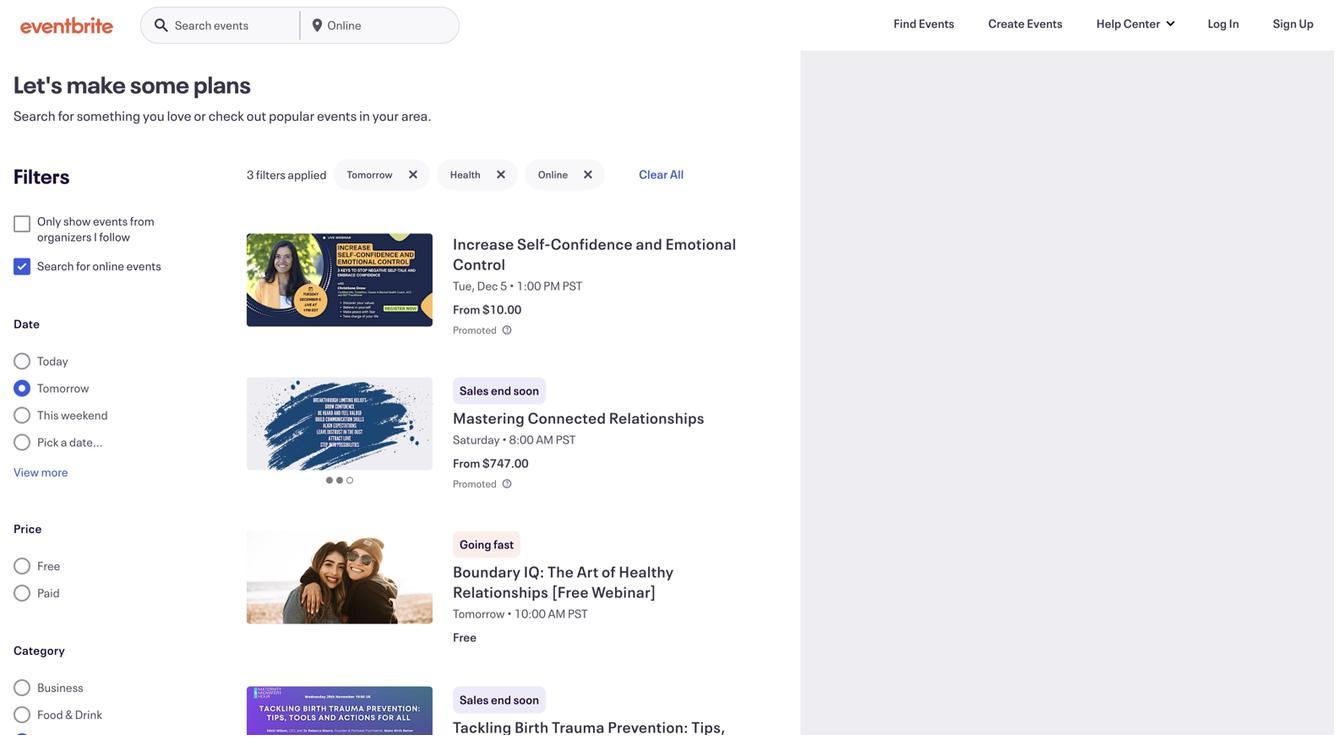 Task type: describe. For each thing, give the bounding box(es) containing it.
$10.00
[[483, 302, 522, 317]]

am inside mastering connected relationships saturday • 8:00 am pst from $747.00
[[536, 432, 554, 448]]

some
[[130, 68, 189, 100]]

sign up
[[1274, 16, 1315, 31]]

area.
[[401, 107, 432, 125]]

pick a date...
[[37, 435, 103, 450]]

1:00
[[517, 278, 541, 294]]

connected
[[528, 408, 606, 428]]

saturday
[[453, 432, 500, 448]]

food
[[37, 707, 63, 723]]

search events
[[175, 17, 249, 33]]

follow
[[99, 229, 130, 245]]

free inside boundary iq: the art of healthy relationships [free webinar] tomorrow • 10:00 am pst free
[[453, 630, 477, 646]]

pst inside increase self-confidence and emotional control tue, dec 5 •  1:00 pm  pst from $10.00
[[563, 278, 583, 294]]

boundary
[[453, 562, 521, 582]]

clear all
[[639, 167, 684, 182]]

health
[[450, 168, 481, 181]]

in
[[359, 107, 370, 125]]

create events
[[989, 16, 1063, 31]]

mastering connected relationships link
[[453, 408, 761, 428]]

2 promoted from the top
[[453, 477, 497, 491]]

1 vertical spatial tomorrow
[[37, 380, 89, 396]]

view more button
[[14, 465, 68, 480]]

from inside increase self-confidence and emotional control tue, dec 5 •  1:00 pm  pst from $10.00
[[453, 302, 481, 317]]

1 horizontal spatial online
[[538, 168, 568, 181]]

a
[[61, 435, 67, 450]]

filters
[[14, 163, 70, 189]]

0 horizontal spatial online
[[328, 17, 362, 33]]

relationships inside boundary iq: the art of healthy relationships [free webinar] tomorrow • 10:00 am pst free
[[453, 582, 549, 602]]

events inside only show events from organizers i follow
[[93, 213, 128, 229]]

mastering connected relationships saturday • 8:00 am pst from $747.00
[[453, 408, 705, 471]]

your
[[373, 107, 399, 125]]

date
[[14, 316, 40, 332]]

find events link
[[881, 7, 968, 41]]

events right online
[[126, 258, 161, 274]]

1 promoted from the top
[[453, 323, 497, 337]]

let's
[[14, 68, 62, 100]]

healthy
[[619, 562, 674, 582]]

tue,
[[453, 278, 475, 294]]

1 end from the top
[[491, 383, 511, 399]]

sign
[[1274, 16, 1298, 31]]

increase self-confidence and emotional control primary image image
[[247, 234, 433, 327]]

• inside boundary iq: the art of healthy relationships [free webinar] tomorrow • 10:00 am pst free
[[507, 606, 512, 622]]

drink
[[75, 707, 102, 723]]

search for online events
[[37, 258, 161, 274]]

increase self-confidence and emotional control link
[[453, 234, 761, 274]]

only show events from organizers i follow
[[37, 213, 154, 245]]

pst inside mastering connected relationships saturday • 8:00 am pst from $747.00
[[556, 432, 576, 448]]

5
[[500, 278, 508, 294]]

weekend
[[61, 407, 108, 423]]

1 sales from the top
[[460, 383, 489, 399]]

increase
[[453, 234, 514, 254]]

dec
[[477, 278, 498, 294]]

applied
[[288, 167, 327, 182]]

plans
[[194, 68, 251, 100]]

business
[[37, 680, 83, 696]]

date...
[[69, 435, 103, 450]]

pst inside boundary iq: the art of healthy relationships [free webinar] tomorrow • 10:00 am pst free
[[568, 606, 588, 622]]

log in
[[1208, 16, 1240, 31]]

paid
[[37, 585, 60, 601]]

price
[[14, 521, 42, 537]]

pm
[[544, 278, 561, 294]]

view
[[14, 465, 39, 480]]

control
[[453, 254, 506, 274]]

find
[[894, 16, 917, 31]]

filters
[[256, 167, 286, 182]]

pick
[[37, 435, 59, 450]]

self-
[[517, 234, 551, 254]]

relationships inside mastering connected relationships saturday • 8:00 am pst from $747.00
[[609, 408, 705, 428]]

show
[[63, 213, 91, 229]]

check
[[209, 107, 244, 125]]

sign up link
[[1260, 7, 1328, 41]]

out
[[247, 107, 266, 125]]

help
[[1097, 16, 1122, 31]]

eventbrite image
[[20, 17, 113, 34]]

up
[[1300, 16, 1315, 31]]

organizers
[[37, 229, 92, 245]]

am inside boundary iq: the art of healthy relationships [free webinar] tomorrow • 10:00 am pst free
[[548, 606, 566, 622]]

clear all button
[[612, 156, 711, 193]]

• inside increase self-confidence and emotional control tue, dec 5 •  1:00 pm  pst from $10.00
[[510, 278, 515, 294]]

events up plans
[[214, 17, 249, 33]]



Task type: vqa. For each thing, say whether or not it's contained in the screenshot.
World
no



Task type: locate. For each thing, give the bounding box(es) containing it.
0 horizontal spatial tomorrow
[[37, 380, 89, 396]]

promoted down $10.00
[[453, 323, 497, 337]]

1 vertical spatial sales end soon
[[460, 693, 539, 708]]

fast
[[494, 537, 514, 553]]

log
[[1208, 16, 1228, 31]]

make
[[67, 68, 126, 100]]

search
[[175, 17, 212, 33], [14, 107, 56, 125], [37, 258, 74, 274]]

sales end soon
[[460, 383, 539, 399], [460, 693, 539, 708]]

from down tue,
[[453, 302, 481, 317]]

0 horizontal spatial events
[[919, 16, 955, 31]]

1 sales end soon from the top
[[460, 383, 539, 399]]

1 vertical spatial online
[[538, 168, 568, 181]]

0 vertical spatial online
[[328, 17, 362, 33]]

pst down the [free at bottom
[[568, 606, 588, 622]]

$747.00
[[483, 456, 529, 471]]

for
[[58, 107, 74, 125], [76, 258, 90, 274]]

more
[[41, 465, 68, 480]]

1 vertical spatial pst
[[556, 432, 576, 448]]

0 vertical spatial •
[[510, 278, 515, 294]]

create
[[989, 16, 1025, 31]]

center
[[1124, 16, 1161, 31]]

2 vertical spatial tomorrow
[[453, 606, 505, 622]]

1 vertical spatial for
[[76, 258, 90, 274]]

promoted down $747.00
[[453, 477, 497, 491]]

popular
[[269, 107, 315, 125]]

1 vertical spatial end
[[491, 693, 511, 708]]

tackling birth trauma prevention: tips, tools and  actions for all primary image image
[[247, 687, 433, 735]]

1 horizontal spatial free
[[453, 630, 477, 646]]

2 sales end soon from the top
[[460, 693, 539, 708]]

1 vertical spatial am
[[548, 606, 566, 622]]

increase self-confidence and emotional control tue, dec 5 •  1:00 pm  pst from $10.00
[[453, 234, 737, 317]]

0 horizontal spatial free
[[37, 558, 60, 574]]

2 soon from the top
[[514, 693, 539, 708]]

log in link
[[1195, 7, 1253, 41]]

[free
[[552, 582, 589, 602]]

events for find events
[[919, 16, 955, 31]]

only
[[37, 213, 61, 229]]

1 horizontal spatial relationships
[[609, 408, 705, 428]]

and
[[636, 234, 663, 254]]

mastering connected relationships-2 primary image image
[[247, 378, 433, 471]]

tomorrow
[[347, 168, 393, 181], [37, 380, 89, 396], [453, 606, 505, 622]]

sales
[[460, 383, 489, 399], [460, 693, 489, 708]]

free down boundary at the bottom left of the page
[[453, 630, 477, 646]]

mastering
[[453, 408, 525, 428]]

0 vertical spatial for
[[58, 107, 74, 125]]

events right "find"
[[919, 16, 955, 31]]

tomorrow inside boundary iq: the art of healthy relationships [free webinar] tomorrow • 10:00 am pst free
[[453, 606, 505, 622]]

• left 8:00
[[502, 432, 507, 448]]

3 filters applied
[[247, 167, 327, 182]]

10:00
[[514, 606, 546, 622]]

events
[[214, 17, 249, 33], [317, 107, 357, 125], [93, 213, 128, 229], [126, 258, 161, 274]]

this
[[37, 407, 59, 423]]

search inside let's make some plans search for something you love or check out popular events in your area.
[[14, 107, 56, 125]]

find events
[[894, 16, 955, 31]]

search down let's
[[14, 107, 56, 125]]

0 vertical spatial soon
[[514, 383, 539, 399]]

1 horizontal spatial tomorrow
[[347, 168, 393, 181]]

view more
[[14, 465, 68, 480]]

the
[[548, 562, 574, 582]]

this weekend
[[37, 407, 108, 423]]

2 horizontal spatial tomorrow
[[453, 606, 505, 622]]

search up plans
[[175, 17, 212, 33]]

0 vertical spatial tomorrow
[[347, 168, 393, 181]]

view more element
[[14, 465, 68, 480]]

0 vertical spatial relationships
[[609, 408, 705, 428]]

going fast
[[460, 537, 514, 553]]

• left 10:00
[[507, 606, 512, 622]]

i
[[94, 229, 97, 245]]

1 vertical spatial relationships
[[453, 582, 549, 602]]

of
[[602, 562, 616, 582]]

1 vertical spatial •
[[502, 432, 507, 448]]

&
[[65, 707, 73, 723]]

pst down connected in the left of the page
[[556, 432, 576, 448]]

something
[[77, 107, 140, 125]]

0 vertical spatial end
[[491, 383, 511, 399]]

tomorrow up this weekend
[[37, 380, 89, 396]]

iq:
[[524, 562, 545, 582]]

soon
[[514, 383, 539, 399], [514, 693, 539, 708]]

events left the from
[[93, 213, 128, 229]]

0 vertical spatial sales
[[460, 383, 489, 399]]

1 vertical spatial search
[[14, 107, 56, 125]]

1 from from the top
[[453, 302, 481, 317]]

relationships
[[609, 408, 705, 428], [453, 582, 549, 602]]

in
[[1230, 16, 1240, 31]]

clear
[[639, 167, 668, 182]]

from down the saturday
[[453, 456, 481, 471]]

boundary iq: the art of healthy relationships [free webinar] tomorrow • 10:00 am pst free
[[453, 562, 674, 646]]

webinar]
[[592, 582, 657, 602]]

0 vertical spatial sales end soon
[[460, 383, 539, 399]]

art
[[577, 562, 599, 582]]

1 vertical spatial from
[[453, 456, 481, 471]]

2 from from the top
[[453, 456, 481, 471]]

for inside let's make some plans search for something you love or check out popular events in your area.
[[58, 107, 74, 125]]

search for search for online events
[[37, 258, 74, 274]]

online
[[92, 258, 124, 274]]

events
[[919, 16, 955, 31], [1027, 16, 1063, 31]]

8:00
[[509, 432, 534, 448]]

2 vertical spatial •
[[507, 606, 512, 622]]

online
[[328, 17, 362, 33], [538, 168, 568, 181]]

pst
[[563, 278, 583, 294], [556, 432, 576, 448], [568, 606, 588, 622]]

boundary iq: the art of healthy relationships [free webinar] link
[[453, 562, 761, 602]]

0 vertical spatial am
[[536, 432, 554, 448]]

emotional
[[666, 234, 737, 254]]

0 vertical spatial promoted
[[453, 323, 497, 337]]

for left online
[[76, 258, 90, 274]]

0 vertical spatial search
[[175, 17, 212, 33]]

tomorrow down boundary at the bottom left of the page
[[453, 606, 505, 622]]

1 events from the left
[[919, 16, 955, 31]]

1 vertical spatial free
[[453, 630, 477, 646]]

events right create
[[1027, 16, 1063, 31]]

food & drink
[[37, 707, 102, 723]]

0 vertical spatial from
[[453, 302, 481, 317]]

today
[[37, 353, 68, 369]]

help center
[[1097, 16, 1161, 31]]

category
[[14, 643, 65, 659]]

from
[[130, 213, 154, 229]]

events left in
[[317, 107, 357, 125]]

you
[[143, 107, 165, 125]]

2 vertical spatial pst
[[568, 606, 588, 622]]

let's make some plans search for something you love or check out popular events in your area.
[[14, 68, 432, 125]]

0 horizontal spatial relationships
[[453, 582, 549, 602]]

1 vertical spatial sales
[[460, 693, 489, 708]]

0 vertical spatial free
[[37, 558, 60, 574]]

pst right pm on the left top
[[563, 278, 583, 294]]

events for create events
[[1027, 16, 1063, 31]]

am right 8:00
[[536, 432, 554, 448]]

or
[[194, 107, 206, 125]]

am
[[536, 432, 554, 448], [548, 606, 566, 622]]

boundary iq: the art of healthy relationships [free webinar] primary image image
[[247, 531, 433, 624]]

from inside mastering connected relationships saturday • 8:00 am pst from $747.00
[[453, 456, 481, 471]]

• right the 5 at the top of page
[[510, 278, 515, 294]]

search down the organizers
[[37, 258, 74, 274]]

for down let's
[[58, 107, 74, 125]]

2 end from the top
[[491, 693, 511, 708]]

2 sales from the top
[[460, 693, 489, 708]]

0 horizontal spatial for
[[58, 107, 74, 125]]

1 horizontal spatial for
[[76, 258, 90, 274]]

1 vertical spatial soon
[[514, 693, 539, 708]]

love
[[167, 107, 191, 125]]

going
[[460, 537, 492, 553]]

3
[[247, 167, 254, 182]]

1 horizontal spatial events
[[1027, 16, 1063, 31]]

• inside mastering connected relationships saturday • 8:00 am pst from $747.00
[[502, 432, 507, 448]]

events inside let's make some plans search for something you love or check out popular events in your area.
[[317, 107, 357, 125]]

all
[[670, 167, 684, 182]]

2 events from the left
[[1027, 16, 1063, 31]]

1 soon from the top
[[514, 383, 539, 399]]

confidence
[[551, 234, 633, 254]]

1 vertical spatial promoted
[[453, 477, 497, 491]]

promoted
[[453, 323, 497, 337], [453, 477, 497, 491]]

free up paid
[[37, 558, 60, 574]]

from
[[453, 302, 481, 317], [453, 456, 481, 471]]

0 vertical spatial pst
[[563, 278, 583, 294]]

2 vertical spatial search
[[37, 258, 74, 274]]

create events link
[[975, 7, 1077, 41]]

am down the [free at bottom
[[548, 606, 566, 622]]

search for search events
[[175, 17, 212, 33]]

tomorrow down in
[[347, 168, 393, 181]]



